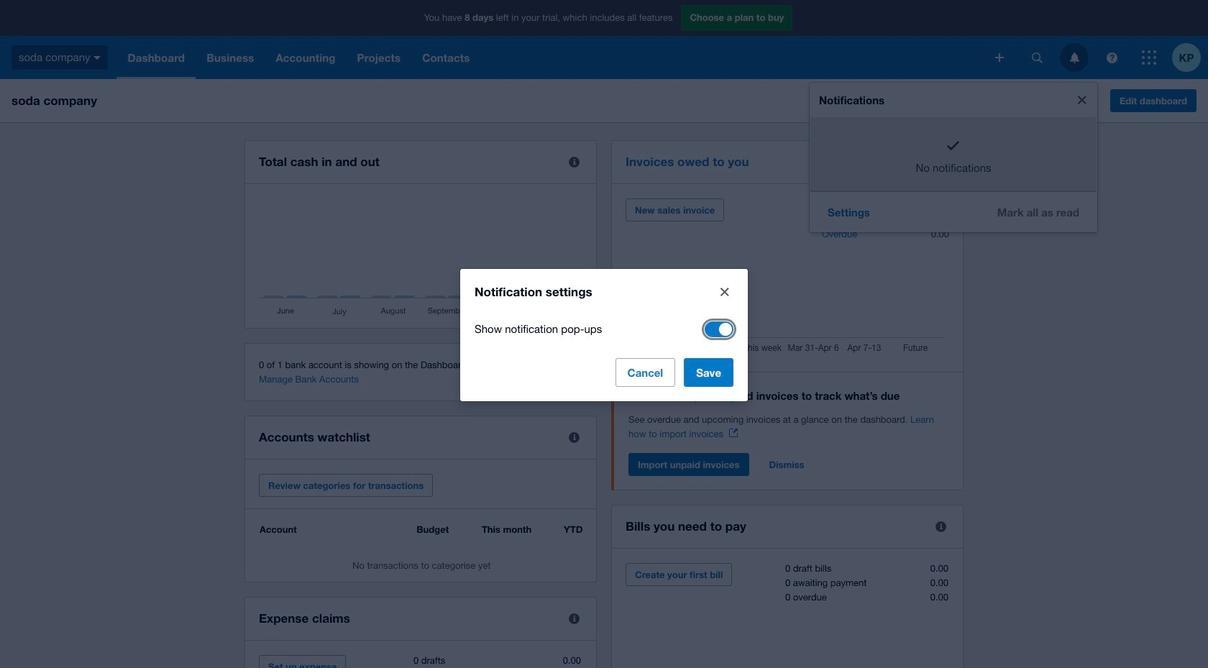 Task type: describe. For each thing, give the bounding box(es) containing it.
2 svg image from the left
[[1106, 52, 1117, 63]]

empty state of the bills widget with a 'create your first bill' button and an unpopulated column graph. image
[[626, 563, 949, 668]]

empty state widget for the total cash in and out feature, displaying a column graph summarising bank transaction data as total money in versus total money out across all connected bank accounts, enabling a visual comparison of the two amounts. image
[[259, 198, 583, 317]]



Task type: vqa. For each thing, say whether or not it's contained in the screenshot.
svg image
yes



Task type: locate. For each thing, give the bounding box(es) containing it.
svg image
[[1070, 52, 1079, 63], [1106, 52, 1117, 63]]

1 horizontal spatial svg image
[[1106, 52, 1117, 63]]

opens in a new tab image
[[729, 429, 738, 437]]

0 horizontal spatial svg image
[[1070, 52, 1079, 63]]

empty state of the expenses widget with a 'set up expense claims' button and a data-less table. image
[[259, 655, 583, 668]]

svg image
[[1142, 50, 1156, 65], [1032, 52, 1042, 63], [995, 53, 1004, 62], [94, 56, 101, 60]]

dialog
[[460, 269, 748, 401]]

panel body document
[[629, 413, 949, 442], [629, 413, 949, 442]]

empty state of the accounts watchlist widget, featuring a 'review categories for transactions' button and a data-less table with headings 'account,' 'budget,' 'this month,' and 'ytd.' image
[[259, 524, 583, 571]]

banner
[[0, 0, 1208, 668]]

group
[[810, 83, 1097, 232]]

1 svg image from the left
[[1070, 52, 1079, 63]]

heading
[[629, 387, 949, 404]]



